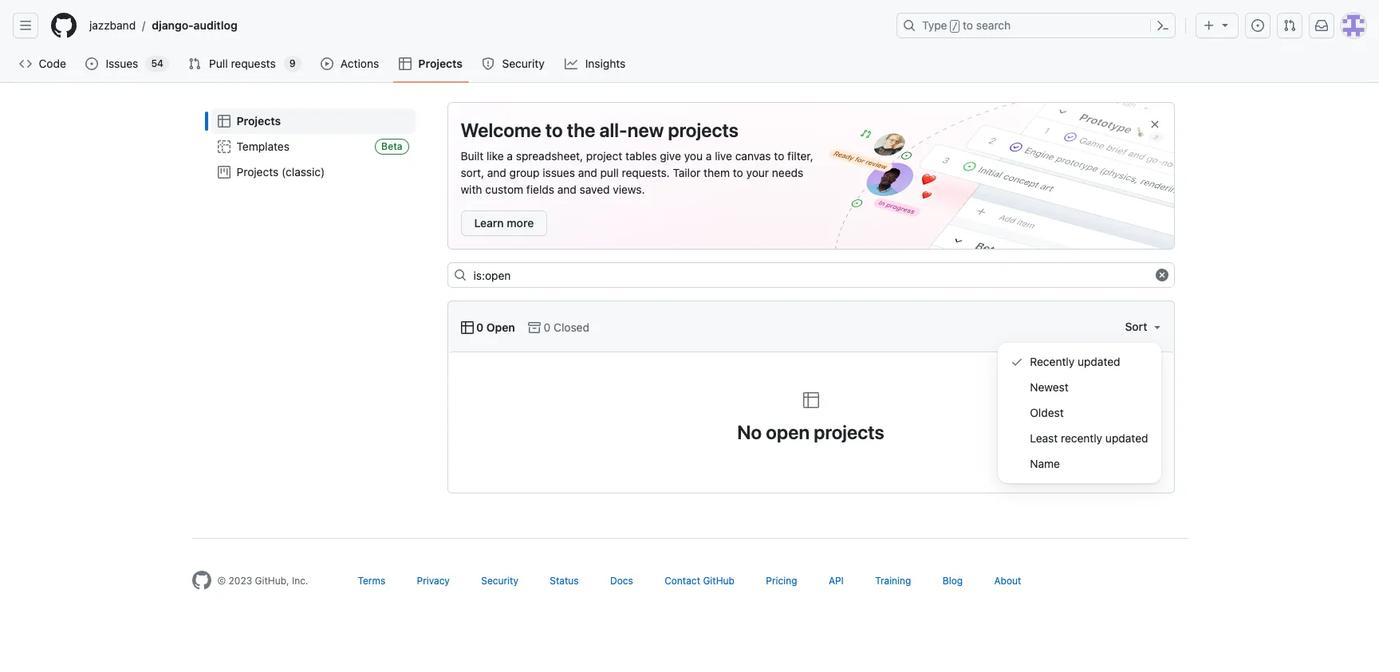 Task type: vqa. For each thing, say whether or not it's contained in the screenshot.
person Image
no



Task type: locate. For each thing, give the bounding box(es) containing it.
table image up project template icon
[[217, 115, 230, 128]]

projects
[[418, 57, 463, 70], [237, 114, 281, 128], [237, 165, 279, 179]]

projects
[[668, 119, 739, 141], [814, 421, 885, 444]]

built
[[461, 149, 484, 163]]

0 open
[[474, 320, 515, 334]]

api
[[829, 575, 844, 587]]

0 closed link
[[528, 319, 590, 336]]

issue opened image left git pull request image
[[1252, 19, 1265, 32]]

jazzband
[[89, 18, 136, 32]]

0 vertical spatial security
[[502, 57, 545, 70]]

a left live
[[706, 149, 712, 163]]

pull requests
[[209, 57, 276, 70]]

open
[[766, 421, 810, 444]]

1 horizontal spatial table image
[[461, 321, 474, 334]]

and
[[487, 166, 507, 180], [578, 166, 597, 180], [558, 183, 577, 196]]

1 horizontal spatial a
[[706, 149, 712, 163]]

homepage image
[[192, 571, 211, 590]]

name link
[[1005, 452, 1155, 477]]

0 horizontal spatial a
[[507, 149, 513, 163]]

1 vertical spatial table image
[[461, 321, 474, 334]]

2 horizontal spatial and
[[578, 166, 597, 180]]

django-
[[152, 18, 194, 32]]

table image up no open projects
[[801, 391, 821, 410]]

learn more
[[474, 216, 534, 230]]

projects up you
[[668, 119, 739, 141]]

/
[[142, 19, 145, 32], [952, 21, 958, 32]]

1 vertical spatial projects
[[814, 421, 885, 444]]

1 horizontal spatial projects
[[814, 421, 885, 444]]

Search all projects text field
[[447, 263, 1175, 288]]

beta
[[381, 140, 403, 152]]

0 horizontal spatial 0
[[476, 320, 484, 334]]

table image inside 0 open 'link'
[[461, 321, 474, 334]]

updated right recently
[[1106, 432, 1149, 445]]

a right like
[[507, 149, 513, 163]]

to left your
[[733, 166, 743, 180]]

list
[[83, 13, 887, 38], [205, 102, 422, 191]]

projects right open
[[814, 421, 885, 444]]

1 horizontal spatial 0
[[544, 320, 551, 334]]

docs link
[[610, 575, 633, 587]]

learn more link
[[461, 211, 548, 236]]

command palette image
[[1157, 19, 1170, 32]]

0 horizontal spatial and
[[487, 166, 507, 180]]

/ right 'type' on the right of page
[[952, 21, 958, 32]]

to left search
[[963, 18, 974, 32]]

and up saved
[[578, 166, 597, 180]]

issue opened image left issues
[[86, 57, 98, 70]]

1 0 from the left
[[476, 320, 484, 334]]

new
[[628, 119, 664, 141]]

0 vertical spatial projects link
[[393, 52, 469, 76]]

0 vertical spatial projects
[[668, 119, 739, 141]]

git pull request image
[[1284, 19, 1297, 32]]

footer
[[179, 539, 1200, 630]]

projects link up projects (classic) link
[[211, 109, 415, 134]]

recently updated link
[[1005, 349, 1155, 375]]

a
[[507, 149, 513, 163], [706, 149, 712, 163]]

security link
[[476, 52, 552, 76], [481, 575, 519, 587]]

pull
[[600, 166, 619, 180]]

0 horizontal spatial /
[[142, 19, 145, 32]]

/ left django- on the left of page
[[142, 19, 145, 32]]

security link left graph image
[[476, 52, 552, 76]]

0
[[476, 320, 484, 334], [544, 320, 551, 334]]

and down issues
[[558, 183, 577, 196]]

issue opened image
[[1252, 19, 1265, 32], [86, 57, 98, 70]]

docs
[[610, 575, 633, 587]]

terms link
[[358, 575, 386, 587]]

project image
[[217, 166, 230, 179]]

like
[[487, 149, 504, 163]]

0 vertical spatial projects
[[418, 57, 463, 70]]

1 vertical spatial list
[[205, 102, 422, 191]]

custom
[[485, 183, 524, 196]]

security left status
[[481, 575, 519, 587]]

to
[[963, 18, 974, 32], [546, 119, 563, 141], [774, 149, 785, 163], [733, 166, 743, 180]]

0 vertical spatial list
[[83, 13, 887, 38]]

1 horizontal spatial /
[[952, 21, 958, 32]]

table image left open
[[461, 321, 474, 334]]

about
[[995, 575, 1022, 587]]

projects up templates
[[237, 114, 281, 128]]

tables
[[626, 149, 657, 163]]

©
[[217, 575, 226, 587]]

1 vertical spatial projects
[[237, 114, 281, 128]]

updated up newest link
[[1078, 355, 1121, 369]]

2 horizontal spatial table image
[[801, 391, 821, 410]]

and down like
[[487, 166, 507, 180]]

0 left open
[[476, 320, 484, 334]]

0 for open
[[476, 320, 484, 334]]

0 horizontal spatial projects
[[668, 119, 739, 141]]

blog
[[943, 575, 963, 587]]

updated
[[1078, 355, 1121, 369], [1106, 432, 1149, 445]]

0 vertical spatial table image
[[217, 115, 230, 128]]

table image
[[217, 115, 230, 128], [461, 321, 474, 334], [801, 391, 821, 410]]

2 0 from the left
[[544, 320, 551, 334]]

terms
[[358, 575, 386, 587]]

1 horizontal spatial and
[[558, 183, 577, 196]]

0 vertical spatial updated
[[1078, 355, 1121, 369]]

54
[[151, 57, 164, 69]]

projects right table icon
[[418, 57, 463, 70]]

0 inside 'link'
[[476, 320, 484, 334]]

1 vertical spatial updated
[[1106, 432, 1149, 445]]

/ inside the jazzband / django-auditlog
[[142, 19, 145, 32]]

least
[[1030, 432, 1058, 445]]

security
[[502, 57, 545, 70], [481, 575, 519, 587]]

0 vertical spatial security link
[[476, 52, 552, 76]]

api link
[[829, 575, 844, 587]]

no
[[737, 421, 762, 444]]

0 right archive icon
[[544, 320, 551, 334]]

blog link
[[943, 575, 963, 587]]

newest link
[[1005, 375, 1155, 401]]

footer containing © 2023 github, inc.
[[179, 539, 1200, 630]]

search
[[977, 18, 1011, 32]]

pricing link
[[766, 575, 798, 587]]

table image
[[399, 57, 412, 70]]

0 open link
[[461, 319, 515, 336]]

live
[[715, 149, 732, 163]]

search image
[[454, 269, 466, 282]]

contact github
[[665, 575, 735, 587]]

1 vertical spatial issue opened image
[[86, 57, 98, 70]]

newest
[[1030, 381, 1069, 394]]

your
[[746, 166, 769, 180]]

1 horizontal spatial issue opened image
[[1252, 19, 1265, 32]]

type / to search
[[922, 18, 1011, 32]]

projects down templates
[[237, 165, 279, 179]]

projects link left shield 'image' on the left of page
[[393, 52, 469, 76]]

security link left status
[[481, 575, 519, 587]]

/ inside type / to search
[[952, 21, 958, 32]]

projects link
[[393, 52, 469, 76], [211, 109, 415, 134]]

0 horizontal spatial issue opened image
[[86, 57, 98, 70]]

security right shield 'image' on the left of page
[[502, 57, 545, 70]]

1 vertical spatial security link
[[481, 575, 519, 587]]

sort,
[[461, 166, 484, 180]]

pull
[[209, 57, 228, 70]]

you
[[684, 149, 703, 163]]

triangle down image
[[1151, 321, 1164, 334]]

0 vertical spatial issue opened image
[[1252, 19, 1265, 32]]

projects inside welcome to the all-new projects built like a spreadsheet, project tables give you a live canvas to filter, sort, and group issues and pull requests. tailor them to your needs with custom fields and saved views.
[[668, 119, 739, 141]]



Task type: describe. For each thing, give the bounding box(es) containing it.
saved
[[580, 183, 610, 196]]

git pull request image
[[188, 57, 201, 70]]

no open projects
[[737, 421, 885, 444]]

canvas
[[735, 149, 771, 163]]

least recently updated
[[1030, 432, 1149, 445]]

close image
[[1149, 118, 1161, 131]]

2023
[[229, 575, 252, 587]]

oldest
[[1030, 406, 1064, 420]]

list containing jazzband
[[83, 13, 887, 38]]

pricing
[[766, 575, 798, 587]]

projects (classic)
[[237, 165, 325, 179]]

0 for closed
[[544, 320, 551, 334]]

welcome
[[461, 119, 542, 141]]

issue opened image for git pull request icon
[[86, 57, 98, 70]]

open
[[487, 320, 515, 334]]

play image
[[320, 57, 333, 70]]

shield image
[[482, 57, 495, 70]]

sort menu
[[998, 343, 1161, 484]]

2 vertical spatial table image
[[801, 391, 821, 410]]

name
[[1030, 457, 1060, 471]]

graph image
[[565, 57, 578, 70]]

auditlog
[[194, 18, 238, 32]]

code link
[[13, 52, 73, 76]]

recently
[[1061, 432, 1103, 445]]

notifications image
[[1316, 19, 1329, 32]]

fields
[[527, 183, 555, 196]]

2 vertical spatial projects
[[237, 165, 279, 179]]

group
[[510, 166, 540, 180]]

project
[[586, 149, 623, 163]]

insights link
[[559, 52, 633, 76]]

templates
[[237, 140, 290, 153]]

requests
[[231, 57, 276, 70]]

archive image
[[528, 321, 541, 334]]

(classic)
[[282, 165, 325, 179]]

/ for type
[[952, 21, 958, 32]]

status
[[550, 575, 579, 587]]

contact github link
[[665, 575, 735, 587]]

issues
[[543, 166, 575, 180]]

clear image
[[1156, 269, 1169, 282]]

training
[[875, 575, 912, 587]]

closed
[[554, 320, 590, 334]]

github,
[[255, 575, 289, 587]]

about link
[[995, 575, 1022, 587]]

2 a from the left
[[706, 149, 712, 163]]

oldest link
[[1005, 401, 1155, 426]]

plus image
[[1203, 19, 1216, 32]]

with
[[461, 183, 482, 196]]

views.
[[613, 183, 645, 196]]

sort
[[1125, 320, 1148, 334]]

give
[[660, 149, 681, 163]]

to up spreadsheet,
[[546, 119, 563, 141]]

© 2023 github, inc.
[[217, 575, 308, 587]]

0 horizontal spatial table image
[[217, 115, 230, 128]]

insights
[[585, 57, 626, 70]]

recently
[[1030, 355, 1075, 369]]

to up needs
[[774, 149, 785, 163]]

them
[[704, 166, 730, 180]]

code image
[[19, 57, 32, 70]]

homepage image
[[51, 13, 77, 38]]

project template image
[[217, 140, 230, 153]]

jazzband link
[[83, 13, 142, 38]]

django-auditlog link
[[145, 13, 244, 38]]

actions link
[[314, 52, 387, 76]]

/ for jazzband
[[142, 19, 145, 32]]

1 vertical spatial projects link
[[211, 109, 415, 134]]

list containing projects
[[205, 102, 422, 191]]

training link
[[875, 575, 912, 587]]

actions
[[341, 57, 379, 70]]

spreadsheet,
[[516, 149, 583, 163]]

type
[[922, 18, 948, 32]]

all-
[[600, 119, 628, 141]]

inc.
[[292, 575, 308, 587]]

welcome to the all-new projects built like a spreadsheet, project tables give you a live canvas to filter, sort, and group issues and pull requests. tailor them to your needs with custom fields and saved views.
[[461, 119, 814, 196]]

issues
[[106, 57, 138, 70]]

recently updated
[[1030, 355, 1121, 369]]

1 a from the left
[[507, 149, 513, 163]]

code
[[39, 57, 66, 70]]

more
[[507, 216, 534, 230]]

privacy
[[417, 575, 450, 587]]

9
[[289, 57, 296, 69]]

least recently updated link
[[1005, 426, 1155, 452]]

requests.
[[622, 166, 670, 180]]

jazzband / django-auditlog
[[89, 18, 238, 32]]

issue opened image for git pull request image
[[1252, 19, 1265, 32]]

filter,
[[788, 149, 814, 163]]

tailor
[[673, 166, 701, 180]]

projects (classic) link
[[211, 160, 415, 185]]

0 closed
[[541, 320, 590, 334]]

1 vertical spatial security
[[481, 575, 519, 587]]

the
[[567, 119, 596, 141]]

contact
[[665, 575, 701, 587]]

sort button
[[1125, 314, 1164, 340]]

status link
[[550, 575, 579, 587]]

triangle down image
[[1219, 18, 1232, 31]]



